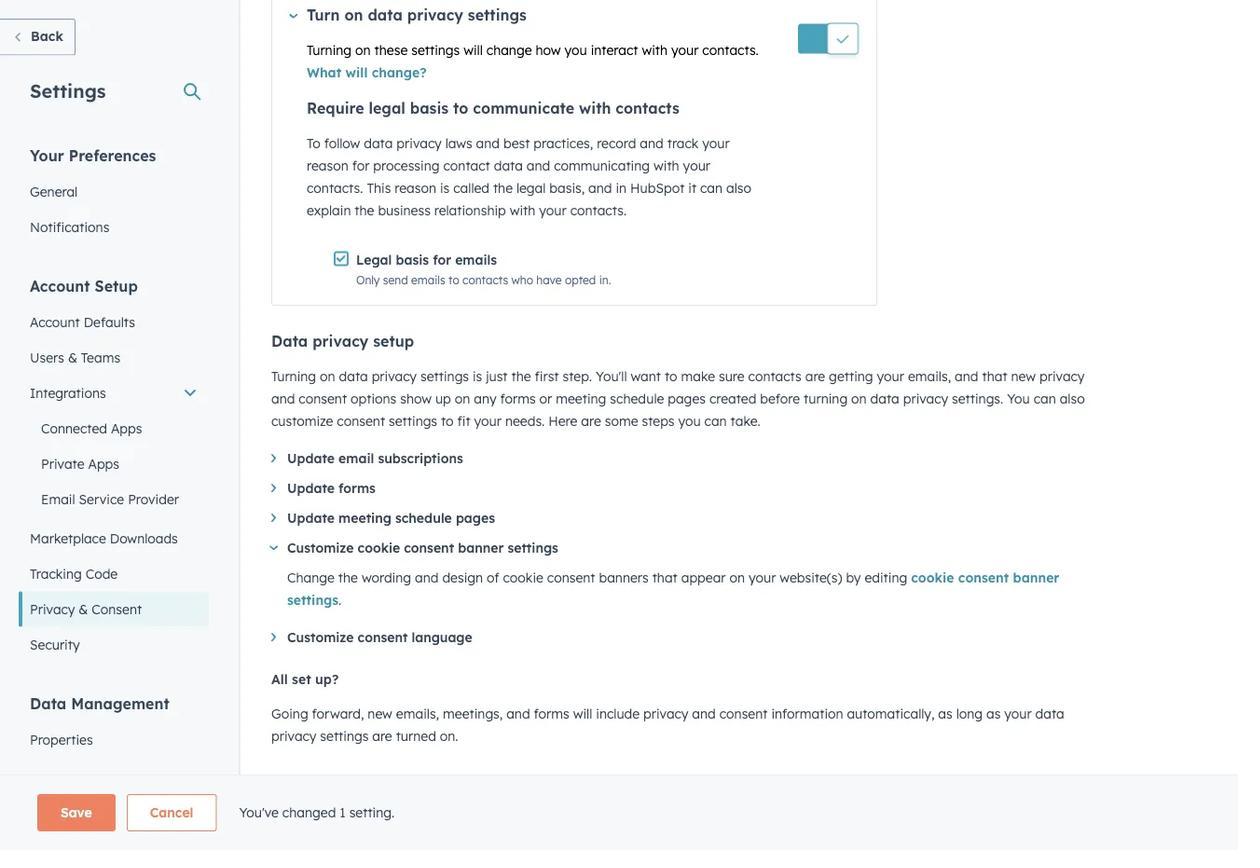 Task type: vqa. For each thing, say whether or not it's contained in the screenshot.
the "traffic"
no



Task type: locate. For each thing, give the bounding box(es) containing it.
1 horizontal spatial pages
[[668, 391, 706, 407]]

information
[[771, 706, 843, 722]]

settings up up
[[420, 369, 469, 385]]

1 horizontal spatial new
[[1011, 369, 1036, 385]]

meeting down step.
[[556, 391, 606, 407]]

as right long
[[986, 706, 1001, 722]]

notifications
[[30, 219, 109, 235]]

0 vertical spatial schedule
[[610, 391, 664, 407]]

update forms button
[[271, 478, 1110, 500]]

emails up only send emails to contacts who have opted in. at the top left of page
[[455, 252, 497, 268]]

2 vertical spatial caret image
[[270, 546, 278, 551]]

caret image up "all"
[[271, 633, 276, 642]]

0 horizontal spatial pages
[[456, 510, 495, 527]]

1 vertical spatial account
[[30, 314, 80, 330]]

to up laws
[[453, 99, 468, 117]]

0 vertical spatial pages
[[668, 391, 706, 407]]

settings up change the wording and design of cookie consent banners that appear on your website(s) by editing
[[508, 540, 558, 557]]

customize down .
[[287, 630, 354, 646]]

pages up customize cookie consent banner settings
[[456, 510, 495, 527]]

0 horizontal spatial meeting
[[339, 510, 391, 527]]

turning up customize
[[271, 369, 316, 385]]

will
[[463, 42, 483, 58], [345, 64, 368, 81], [573, 706, 592, 722]]

new
[[1011, 369, 1036, 385], [368, 706, 392, 722]]

1 vertical spatial apps
[[88, 455, 119, 472]]

cookie up wording
[[358, 540, 400, 557]]

2 update from the top
[[287, 481, 335, 497]]

forms inside going forward, new emails, meetings, and forms will include privacy and consent information automatically, as long as your data privacy settings are turned on.
[[534, 706, 569, 722]]

basis up laws
[[410, 99, 449, 117]]

2 account from the top
[[30, 314, 80, 330]]

on
[[344, 6, 363, 24], [355, 42, 371, 58], [320, 369, 335, 385], [455, 391, 470, 407], [851, 391, 867, 407], [729, 570, 745, 586]]

0 vertical spatial you
[[564, 42, 587, 58]]

caret image inside customize consent language dropdown button
[[271, 633, 276, 642]]

1 horizontal spatial emails,
[[908, 369, 951, 385]]

0 vertical spatial meeting
[[556, 391, 606, 407]]

1 vertical spatial data
[[30, 694, 66, 713]]

0 horizontal spatial new
[[368, 706, 392, 722]]

understanding
[[286, 810, 383, 826]]

1 vertical spatial contacts
[[462, 273, 508, 287]]

update up update forms
[[287, 451, 335, 467]]

caret image
[[271, 454, 276, 463], [271, 484, 276, 493], [271, 633, 276, 642]]

require legal basis to communicate with contacts
[[307, 99, 679, 117]]

1 vertical spatial customize
[[287, 630, 354, 646]]

1 vertical spatial update
[[287, 481, 335, 497]]

also right you
[[1060, 391, 1085, 407]]

0 vertical spatial legal
[[369, 99, 405, 117]]

meeting down update forms
[[339, 510, 391, 527]]

these
[[374, 42, 408, 58]]

1 vertical spatial legal
[[516, 180, 546, 196]]

2 horizontal spatial contacts
[[748, 369, 802, 385]]

0 vertical spatial banner
[[458, 540, 504, 557]]

business
[[378, 202, 431, 219]]

settings down turn on data privacy settings
[[411, 42, 460, 58]]

0 horizontal spatial contacts.
[[307, 180, 363, 196]]

best
[[503, 135, 530, 151]]

to follow data privacy laws and best practices, record and track your reason for processing contact data and communicating with your contacts. this reason is called the legal basis, and in hubspot it can also explain the business relationship with your contacts.
[[307, 135, 751, 219]]

include
[[596, 706, 640, 722]]

0 horizontal spatial will
[[345, 64, 368, 81]]

0 horizontal spatial cookie
[[358, 540, 400, 557]]

new up you
[[1011, 369, 1036, 385]]

2 vertical spatial are
[[372, 728, 392, 744]]

customize inside dropdown button
[[287, 630, 354, 646]]

setup
[[373, 332, 414, 351]]

banner inside 'customize cookie consent banner settings' dropdown button
[[458, 540, 504, 557]]

2 vertical spatial forms
[[534, 706, 569, 722]]

back
[[31, 28, 63, 44]]

reason down processing
[[395, 180, 436, 196]]

for up this
[[352, 158, 370, 174]]

2 as from the left
[[986, 706, 1001, 722]]

0 horizontal spatial also
[[726, 180, 751, 196]]

privacy & consent link
[[19, 591, 209, 627]]

account for account setup
[[30, 276, 90, 295]]

appear
[[681, 570, 726, 586]]

contacts left who
[[462, 273, 508, 287]]

emails down 'legal basis for emails'
[[411, 273, 445, 287]]

0 horizontal spatial data
[[30, 694, 66, 713]]

customize up change at the bottom of the page
[[287, 540, 354, 557]]

are left turned
[[372, 728, 392, 744]]

2 vertical spatial update
[[287, 510, 335, 527]]

is inside 'to follow data privacy laws and best practices, record and track your reason for processing contact data and communicating with your contacts. this reason is called the legal basis, and in hubspot it can also explain the business relationship with your contacts.'
[[440, 180, 450, 196]]

legal down the change?
[[369, 99, 405, 117]]

1 horizontal spatial emails
[[455, 252, 497, 268]]

2 horizontal spatial will
[[573, 706, 592, 722]]

settings down forward,
[[320, 728, 369, 744]]

0 horizontal spatial legal
[[369, 99, 405, 117]]

steps
[[642, 413, 675, 430]]

banner
[[458, 540, 504, 557], [1013, 570, 1059, 586]]

for up only send emails to contacts who have opted in. at the top left of page
[[433, 252, 451, 268]]

you right steps
[[678, 413, 701, 430]]

can
[[700, 180, 723, 196], [1033, 391, 1056, 407], [704, 413, 727, 430]]

1 vertical spatial turning
[[271, 369, 316, 385]]

on right turn
[[344, 6, 363, 24]]

1 vertical spatial are
[[581, 413, 601, 430]]

0 vertical spatial contacts.
[[702, 42, 759, 58]]

update
[[287, 451, 335, 467], [287, 481, 335, 497], [287, 510, 335, 527]]

turning on these settings will change how you interact with your contacts. what will change?
[[307, 42, 759, 81]]

your
[[671, 42, 699, 58], [702, 135, 730, 151], [683, 158, 710, 174], [539, 202, 567, 219], [877, 369, 904, 385], [474, 413, 502, 430], [749, 570, 776, 586], [1004, 706, 1032, 722]]

1 vertical spatial you
[[678, 413, 701, 430]]

legal basis for emails
[[356, 252, 497, 268]]

1 horizontal spatial you
[[678, 413, 701, 430]]

new right forward,
[[368, 706, 392, 722]]

emails, up turned
[[396, 706, 439, 722]]

caret image for update email subscriptions
[[271, 454, 276, 463]]

0 vertical spatial is
[[440, 180, 450, 196]]

basis up send
[[396, 252, 429, 268]]

the
[[493, 180, 513, 196], [355, 202, 374, 219], [511, 369, 531, 385], [338, 570, 358, 586]]

the inside turning on data privacy settings is just the first step. you'll want to make sure contacts are getting your emails, and that new privacy and consent options show up on any forms or meeting schedule pages created before turning on data privacy settings. you can also customize consent settings to fit your needs. here are some steps you can take.
[[511, 369, 531, 385]]

0 vertical spatial update
[[287, 451, 335, 467]]

are up turning
[[805, 369, 825, 385]]

back link
[[0, 19, 75, 55]]

your up it
[[683, 158, 710, 174]]

customize
[[271, 413, 333, 430]]

on inside turning on these settings will change how you interact with your contacts. what will change?
[[355, 42, 371, 58]]

0 vertical spatial will
[[463, 42, 483, 58]]

0 horizontal spatial banner
[[458, 540, 504, 557]]

legal
[[369, 99, 405, 117], [516, 180, 546, 196]]

cookie right the of
[[503, 570, 543, 586]]

cookie right editing
[[911, 570, 954, 586]]

pages down make
[[668, 391, 706, 407]]

0 vertical spatial customize
[[287, 540, 354, 557]]

0 vertical spatial new
[[1011, 369, 1036, 385]]

1 horizontal spatial banner
[[1013, 570, 1059, 586]]

also right it
[[726, 180, 751, 196]]

contact
[[443, 158, 490, 174]]

1 horizontal spatial also
[[1060, 391, 1085, 407]]

customize cookie consent banner settings
[[287, 540, 558, 557]]

forms down email
[[339, 481, 376, 497]]

1 horizontal spatial that
[[982, 369, 1007, 385]]

caret image
[[289, 14, 298, 19], [271, 514, 276, 523], [270, 546, 278, 551]]

you right how
[[564, 42, 587, 58]]

0 vertical spatial gdpr
[[544, 774, 587, 792]]

apps down integrations button
[[111, 420, 142, 436]]

apps for private apps
[[88, 455, 119, 472]]

basis
[[410, 99, 449, 117], [396, 252, 429, 268]]

are right here
[[581, 413, 601, 430]]

2 customize from the top
[[287, 630, 354, 646]]

1 customize from the top
[[287, 540, 354, 557]]

long
[[956, 706, 983, 722]]

will right what
[[345, 64, 368, 81]]

2 horizontal spatial cookie
[[911, 570, 954, 586]]

also inside 'to follow data privacy laws and best practices, record and track your reason for processing contact data and communicating with your contacts. this reason is called the legal basis, and in hubspot it can also explain the business relationship with your contacts.'
[[726, 180, 751, 196]]

1 vertical spatial gdpr
[[387, 810, 425, 826]]

contacts up the before
[[748, 369, 802, 385]]

your down any
[[474, 413, 502, 430]]

emails, right getting
[[908, 369, 951, 385]]

& right users
[[68, 349, 77, 365]]

will inside going forward, new emails, meetings, and forms will include privacy and consent information automatically, as long as your data privacy settings are turned on.
[[573, 706, 592, 722]]

you
[[564, 42, 587, 58], [678, 413, 701, 430]]

0 vertical spatial turning
[[307, 42, 352, 58]]

on right up
[[455, 391, 470, 407]]

forms left include
[[534, 706, 569, 722]]

0 vertical spatial reason
[[307, 158, 348, 174]]

data for data management
[[30, 694, 66, 713]]

update email subscriptions button
[[271, 448, 1110, 470]]

0 vertical spatial that
[[982, 369, 1007, 385]]

turning inside turning on these settings will change how you interact with your contacts. what will change?
[[307, 42, 352, 58]]

cookie inside dropdown button
[[358, 540, 400, 557]]

email service provider
[[41, 491, 179, 507]]

account up users
[[30, 314, 80, 330]]

1 update from the top
[[287, 451, 335, 467]]

to
[[307, 135, 320, 151]]

1 vertical spatial new
[[368, 706, 392, 722]]

forms inside turning on data privacy settings is just the first step. you'll want to make sure contacts are getting your emails, and that new privacy and consent options show up on any forms or meeting schedule pages created before turning on data privacy settings. you can also customize consent settings to fit your needs. here are some steps you can take.
[[500, 391, 536, 407]]

1 vertical spatial emails
[[411, 273, 445, 287]]

consent inside dropdown button
[[358, 630, 408, 646]]

0 vertical spatial can
[[700, 180, 723, 196]]

caret image inside the update forms dropdown button
[[271, 484, 276, 493]]

reason down to at left
[[307, 158, 348, 174]]

that up settings.
[[982, 369, 1007, 385]]

settings inside going forward, new emails, meetings, and forms will include privacy and consent information automatically, as long as your data privacy settings are turned on.
[[320, 728, 369, 744]]

0 vertical spatial caret image
[[289, 14, 298, 19]]

0 vertical spatial &
[[68, 349, 77, 365]]

the right just
[[511, 369, 531, 385]]

turning for turning on these settings will change how you interact with your contacts. what will change?
[[307, 42, 352, 58]]

change?
[[372, 64, 427, 81]]

caret image down customize
[[271, 454, 276, 463]]

data up customize
[[271, 332, 308, 351]]

2 caret image from the top
[[271, 484, 276, 493]]

1 vertical spatial meeting
[[339, 510, 391, 527]]

turning on data privacy settings is just the first step. you'll want to make sure contacts are getting your emails, and that new privacy and consent options show up on any forms or meeting schedule pages created before turning on data privacy settings. you can also customize consent settings to fit your needs. here are some steps you can take.
[[271, 369, 1085, 430]]

0 vertical spatial apps
[[111, 420, 142, 436]]

1 horizontal spatial &
[[79, 601, 88, 617]]

data right long
[[1035, 706, 1064, 722]]

communicating
[[554, 158, 650, 174]]

for inside 'to follow data privacy laws and best practices, record and track your reason for processing contact data and communicating with your contacts. this reason is called the legal basis, and in hubspot it can also explain the business relationship with your contacts.'
[[352, 158, 370, 174]]

0 vertical spatial also
[[726, 180, 751, 196]]

0 horizontal spatial contacts
[[462, 273, 508, 287]]

changed
[[282, 805, 336, 821]]

can right it
[[700, 180, 723, 196]]

it
[[688, 180, 696, 196]]

your preferences
[[30, 146, 156, 165]]

&
[[68, 349, 77, 365], [79, 601, 88, 617]]

forms up needs.
[[500, 391, 536, 407]]

0 vertical spatial forms
[[500, 391, 536, 407]]

settings up change
[[468, 6, 527, 24]]

1 caret image from the top
[[271, 454, 276, 463]]

1 horizontal spatial schedule
[[610, 391, 664, 407]]

1 vertical spatial schedule
[[395, 510, 452, 527]]

your inside going forward, new emails, meetings, and forms will include privacy and consent information automatically, as long as your data privacy settings are turned on.
[[1004, 706, 1032, 722]]

schedule down want
[[610, 391, 664, 407]]

caret image inside update email subscriptions dropdown button
[[271, 454, 276, 463]]

data
[[368, 6, 403, 24], [364, 135, 393, 151], [494, 158, 523, 174], [339, 369, 368, 385], [870, 391, 899, 407], [1035, 706, 1064, 722], [411, 774, 446, 792]]

1 vertical spatial for
[[433, 252, 451, 268]]

your inside turning on these settings will change how you interact with your contacts. what will change?
[[671, 42, 699, 58]]

0 horizontal spatial you
[[564, 42, 587, 58]]

cookie consent banner settings
[[287, 570, 1059, 609]]

1 account from the top
[[30, 276, 90, 295]]

update for update forms
[[287, 481, 335, 497]]

as left long
[[938, 706, 952, 722]]

update down update forms
[[287, 510, 335, 527]]

1 horizontal spatial are
[[581, 413, 601, 430]]

legal left basis,
[[516, 180, 546, 196]]

contacts up record
[[616, 99, 679, 117]]

0 vertical spatial data
[[271, 332, 308, 351]]

for
[[352, 158, 370, 174], [433, 252, 451, 268]]

your right long
[[1004, 706, 1032, 722]]

data down best
[[494, 158, 523, 174]]

2 vertical spatial contacts.
[[570, 202, 627, 219]]

0 horizontal spatial gdpr
[[387, 810, 425, 826]]

objects button
[[19, 757, 209, 793]]

account up account defaults
[[30, 276, 90, 295]]

tracking code
[[30, 565, 118, 582]]

the down this
[[355, 202, 374, 219]]

marketplace
[[30, 530, 106, 546]]

turning inside turning on data privacy settings is just the first step. you'll want to make sure contacts are getting your emails, and that new privacy and consent options show up on any forms or meeting schedule pages created before turning on data privacy settings. you can also customize consent settings to fit your needs. here are some steps you can take.
[[271, 369, 316, 385]]

all set up?
[[271, 672, 339, 688]]

caret image inside 'customize cookie consent banner settings' dropdown button
[[270, 546, 278, 551]]

data management element
[[19, 693, 209, 850]]

step.
[[563, 369, 592, 385]]

apps inside 'private apps' link
[[88, 455, 119, 472]]

your right track
[[702, 135, 730, 151]]

forward,
[[312, 706, 364, 722]]

options
[[351, 391, 397, 407]]

account for account defaults
[[30, 314, 80, 330]]

contacts. inside turning on these settings will change how you interact with your contacts. what will change?
[[702, 42, 759, 58]]

the right called
[[493, 180, 513, 196]]

contacts inside turning on data privacy settings is just the first step. you'll want to make sure contacts are getting your emails, and that new privacy and consent options show up on any forms or meeting schedule pages created before turning on data privacy settings. you can also customize consent settings to fit your needs. here are some steps you can take.
[[748, 369, 802, 385]]

can down created
[[704, 413, 727, 430]]

1 horizontal spatial is
[[473, 369, 482, 385]]

0 horizontal spatial are
[[372, 728, 392, 744]]

cancel
[[150, 805, 193, 821]]

meeting inside turning on data privacy settings is just the first step. you'll want to make sure contacts are getting your emails, and that new privacy and consent options show up on any forms or meeting schedule pages created before turning on data privacy settings. you can also customize consent settings to fit your needs. here are some steps you can take.
[[556, 391, 606, 407]]

1 vertical spatial is
[[473, 369, 482, 385]]

account
[[30, 276, 90, 295], [30, 314, 80, 330]]

3 update from the top
[[287, 510, 335, 527]]

your preferences element
[[19, 145, 209, 245]]

is
[[440, 180, 450, 196], [473, 369, 482, 385]]

will left include
[[573, 706, 592, 722]]

& right privacy
[[79, 601, 88, 617]]

3 caret image from the top
[[271, 633, 276, 642]]

data up properties
[[30, 694, 66, 713]]

caret image left update forms
[[271, 484, 276, 493]]

legal
[[356, 252, 392, 268]]

1 horizontal spatial meeting
[[556, 391, 606, 407]]

private
[[41, 455, 84, 472]]

0 horizontal spatial is
[[440, 180, 450, 196]]

forms inside dropdown button
[[339, 481, 376, 497]]

& for privacy
[[79, 601, 88, 617]]

1 vertical spatial emails,
[[396, 706, 439, 722]]

0 vertical spatial basis
[[410, 99, 449, 117]]

0 vertical spatial are
[[805, 369, 825, 385]]

settings down change at the bottom of the page
[[287, 592, 338, 609]]

1 horizontal spatial reason
[[395, 180, 436, 196]]

1 vertical spatial forms
[[339, 481, 376, 497]]

caret image for update forms
[[271, 484, 276, 493]]

0 vertical spatial caret image
[[271, 454, 276, 463]]

1 vertical spatial that
[[652, 570, 678, 586]]

that
[[982, 369, 1007, 385], [652, 570, 678, 586]]

interact
[[591, 42, 638, 58]]

your
[[30, 146, 64, 165]]

on up what will change? link in the top of the page
[[355, 42, 371, 58]]

customize for customize consent language
[[287, 630, 354, 646]]

pages inside turning on data privacy settings is just the first step. you'll want to make sure contacts are getting your emails, and that new privacy and consent options show up on any forms or meeting schedule pages created before turning on data privacy settings. you can also customize consent settings to fit your needs. here are some steps you can take.
[[668, 391, 706, 407]]

with inside turning on these settings will change how you interact with your contacts. what will change?
[[642, 42, 668, 58]]

2 vertical spatial caret image
[[271, 633, 276, 642]]

you inside turning on data privacy settings is just the first step. you'll want to make sure contacts are getting your emails, and that new privacy and consent options show up on any forms or meeting schedule pages created before turning on data privacy settings. you can also customize consent settings to fit your needs. here are some steps you can take.
[[678, 413, 701, 430]]

your right interact
[[671, 42, 699, 58]]

change
[[486, 42, 532, 58]]

laws
[[445, 135, 472, 151]]

0 horizontal spatial for
[[352, 158, 370, 174]]

emails,
[[908, 369, 951, 385], [396, 706, 439, 722]]

1 horizontal spatial data
[[271, 332, 308, 351]]

with right relationship
[[510, 202, 535, 219]]

0 horizontal spatial as
[[938, 706, 952, 722]]

1 vertical spatial &
[[79, 601, 88, 617]]

apps up service
[[88, 455, 119, 472]]

automatically,
[[847, 706, 934, 722]]

you've changed 1 setting.
[[239, 805, 395, 821]]

caret image for update meeting schedule pages
[[271, 514, 276, 523]]

only
[[356, 273, 380, 287]]

can right you
[[1033, 391, 1056, 407]]

cookie inside the cookie consent banner settings
[[911, 570, 954, 586]]

privacy inside 'to follow data privacy laws and best practices, record and track your reason for processing contact data and communicating with your contacts. this reason is called the legal basis, and in hubspot it can also explain the business relationship with your contacts.'
[[397, 135, 442, 151]]

1 vertical spatial pages
[[456, 510, 495, 527]]

is left just
[[473, 369, 482, 385]]

apps inside connected apps link
[[111, 420, 142, 436]]

save button
[[37, 794, 115, 832]]

pages inside dropdown button
[[456, 510, 495, 527]]

customize inside dropdown button
[[287, 540, 354, 557]]

turning
[[804, 391, 848, 407]]

learn more about data privacy and gdpr
[[271, 774, 587, 792]]

banners
[[599, 570, 649, 586]]

what will change? link
[[307, 64, 427, 81]]

tracking code link
[[19, 556, 209, 591]]

0 vertical spatial contacts
[[616, 99, 679, 117]]

1 vertical spatial caret image
[[271, 514, 276, 523]]

consent
[[299, 391, 347, 407], [337, 413, 385, 430], [404, 540, 454, 557], [547, 570, 595, 586], [958, 570, 1009, 586], [358, 630, 408, 646], [719, 706, 768, 722]]

data
[[271, 332, 308, 351], [30, 694, 66, 713]]

first
[[535, 369, 559, 385]]

0 horizontal spatial &
[[68, 349, 77, 365]]

caret image inside update meeting schedule pages dropdown button
[[271, 514, 276, 523]]

will left change
[[463, 42, 483, 58]]



Task type: describe. For each thing, give the bounding box(es) containing it.
1 horizontal spatial contacts.
[[570, 202, 627, 219]]

customize cookie consent banner settings button
[[269, 537, 1110, 560]]

1 horizontal spatial cookie
[[503, 570, 543, 586]]

security
[[30, 636, 80, 653]]

turn on data privacy settings
[[307, 6, 527, 24]]

change the wording and design of cookie consent banners that appear on your website(s) by editing
[[287, 570, 911, 586]]

caret image for customize cookie consent banner settings
[[270, 546, 278, 551]]

general
[[30, 183, 78, 199]]

data privacy setup
[[271, 332, 414, 351]]

or
[[539, 391, 552, 407]]

1 vertical spatial can
[[1033, 391, 1056, 407]]

1 vertical spatial basis
[[396, 252, 429, 268]]

data up these
[[368, 6, 403, 24]]

in.
[[599, 273, 611, 287]]

processing
[[373, 158, 440, 174]]

learn
[[271, 774, 314, 792]]

take.
[[730, 413, 760, 430]]

your right getting
[[877, 369, 904, 385]]

integrations button
[[19, 375, 209, 411]]

what
[[307, 64, 341, 81]]

update meeting schedule pages
[[287, 510, 495, 527]]

1 as from the left
[[938, 706, 952, 722]]

0 horizontal spatial reason
[[307, 158, 348, 174]]

going forward, new emails, meetings, and forms will include privacy and consent information automatically, as long as your data privacy settings are turned on.
[[271, 706, 1064, 744]]

properties
[[30, 731, 93, 748]]

with up hubspot at the top right of page
[[654, 158, 679, 174]]

settings inside the cookie consent banner settings
[[287, 592, 338, 609]]

called
[[453, 180, 489, 196]]

can inside 'to follow data privacy laws and best practices, record and track your reason for processing contact data and communicating with your contacts. this reason is called the legal basis, and in hubspot it can also explain the business relationship with your contacts.'
[[700, 180, 723, 196]]

teams
[[81, 349, 120, 365]]

turn
[[307, 6, 340, 24]]

1 vertical spatial contacts.
[[307, 180, 363, 196]]

email service provider link
[[19, 481, 209, 517]]

want
[[631, 369, 661, 385]]

consent inside the cookie consent banner settings
[[958, 570, 1009, 586]]

users & teams link
[[19, 340, 209, 375]]

tracking
[[30, 565, 82, 582]]

are inside going forward, new emails, meetings, and forms will include privacy and consent information automatically, as long as your data privacy settings are turned on.
[[372, 728, 392, 744]]

getting
[[829, 369, 873, 385]]

that inside turning on data privacy settings is just the first step. you'll want to make sure contacts are getting your emails, and that new privacy and consent options show up on any forms or meeting schedule pages created before turning on data privacy settings. you can also customize consent settings to fit your needs. here are some steps you can take.
[[982, 369, 1007, 385]]

email
[[41, 491, 75, 507]]

here
[[548, 413, 577, 430]]

data right "about"
[[411, 774, 446, 792]]

1 vertical spatial reason
[[395, 180, 436, 196]]

turning for turning on data privacy settings is just the first step. you'll want to make sure contacts are getting your emails, and that new privacy and consent options show up on any forms or meeting schedule pages created before turning on data privacy settings. you can also customize consent settings to fit your needs. here are some steps you can take.
[[271, 369, 316, 385]]

relationship
[[434, 202, 506, 219]]

marketplace downloads link
[[19, 521, 209, 556]]

properties link
[[19, 722, 209, 757]]

schedule inside turning on data privacy settings is just the first step. you'll want to make sure contacts are getting your emails, and that new privacy and consent options show up on any forms or meeting schedule pages created before turning on data privacy settings. you can also customize consent settings to fit your needs. here are some steps you can take.
[[610, 391, 664, 407]]

make
[[681, 369, 715, 385]]

to left the 'fit'
[[441, 413, 454, 430]]

settings inside dropdown button
[[508, 540, 558, 557]]

meeting inside dropdown button
[[339, 510, 391, 527]]

users
[[30, 349, 64, 365]]

provider
[[128, 491, 179, 507]]

to right want
[[665, 369, 677, 385]]

integrations
[[30, 385, 106, 401]]

is inside turning on data privacy settings is just the first step. you'll want to make sure contacts are getting your emails, and that new privacy and consent options show up on any forms or meeting schedule pages created before turning on data privacy settings. you can also customize consent settings to fit your needs. here are some steps you can take.
[[473, 369, 482, 385]]

on right appear
[[729, 570, 745, 586]]

account defaults link
[[19, 304, 209, 340]]

only send emails to contacts who have opted in.
[[356, 273, 611, 287]]

you'll
[[596, 369, 627, 385]]

caret image for turn on data privacy settings
[[289, 14, 298, 19]]

connected apps
[[41, 420, 142, 436]]

wording
[[362, 570, 411, 586]]

1
[[340, 805, 346, 821]]

data management
[[30, 694, 169, 713]]

account setup
[[30, 276, 138, 295]]

on down data privacy setup
[[320, 369, 335, 385]]

general link
[[19, 174, 209, 209]]

update email subscriptions
[[287, 451, 463, 467]]

emails, inside turning on data privacy settings is just the first step. you'll want to make sure contacts are getting your emails, and that new privacy and consent options show up on any forms or meeting schedule pages created before turning on data privacy settings. you can also customize consent settings to fit your needs. here are some steps you can take.
[[908, 369, 951, 385]]

0 vertical spatial emails
[[455, 252, 497, 268]]

2 vertical spatial can
[[704, 413, 727, 430]]

show
[[400, 391, 432, 407]]

0 horizontal spatial emails
[[411, 273, 445, 287]]

the up .
[[338, 570, 358, 586]]

account setup element
[[19, 275, 209, 662]]

data up processing
[[364, 135, 393, 151]]

settings down show at left top
[[389, 413, 437, 430]]

how
[[536, 42, 561, 58]]

customize consent language button
[[271, 627, 1110, 649]]

also inside turning on data privacy settings is just the first step. you'll want to make sure contacts are getting your emails, and that new privacy and consent options show up on any forms or meeting schedule pages created before turning on data privacy settings. you can also customize consent settings to fit your needs. here are some steps you can take.
[[1060, 391, 1085, 407]]

in
[[616, 180, 627, 196]]

turned
[[396, 728, 436, 744]]

update for update email subscriptions
[[287, 451, 335, 467]]

record
[[597, 135, 636, 151]]

your down basis,
[[539, 202, 567, 219]]

private apps
[[41, 455, 119, 472]]

track
[[667, 135, 699, 151]]

new inside turning on data privacy settings is just the first step. you'll want to make sure contacts are getting your emails, and that new privacy and consent options show up on any forms or meeting schedule pages created before turning on data privacy settings. you can also customize consent settings to fit your needs. here are some steps you can take.
[[1011, 369, 1036, 385]]

service
[[79, 491, 124, 507]]

require
[[307, 99, 364, 117]]

consent inside going forward, new emails, meetings, and forms will include privacy and consent information automatically, as long as your data privacy settings are turned on.
[[719, 706, 768, 722]]

1 horizontal spatial for
[[433, 252, 451, 268]]

design
[[442, 570, 483, 586]]

data down getting
[[870, 391, 899, 407]]

data up options
[[339, 369, 368, 385]]

connected apps link
[[19, 411, 209, 446]]

1 vertical spatial will
[[345, 64, 368, 81]]

understanding gdpr link
[[286, 810, 445, 826]]

of
[[487, 570, 499, 586]]

0 horizontal spatial that
[[652, 570, 678, 586]]

caret image for customize consent language
[[271, 633, 276, 642]]

just
[[486, 369, 508, 385]]

to down 'legal basis for emails'
[[448, 273, 459, 287]]

practices,
[[534, 135, 593, 151]]

new inside going forward, new emails, meetings, and forms will include privacy and consent information automatically, as long as your data privacy settings are turned on.
[[368, 706, 392, 722]]

needs.
[[505, 413, 545, 430]]

privacy & consent
[[30, 601, 142, 617]]

preferences
[[69, 146, 156, 165]]

this
[[367, 180, 391, 196]]

& for users
[[68, 349, 77, 365]]

all
[[271, 672, 288, 688]]

account defaults
[[30, 314, 135, 330]]

about
[[362, 774, 406, 792]]

marketplace downloads
[[30, 530, 178, 546]]

emails, inside going forward, new emails, meetings, and forms will include privacy and consent information automatically, as long as your data privacy settings are turned on.
[[396, 706, 439, 722]]

your left website(s)
[[749, 570, 776, 586]]

.
[[338, 592, 341, 609]]

change
[[287, 570, 335, 586]]

consent inside dropdown button
[[404, 540, 454, 557]]

with up record
[[579, 99, 611, 117]]

website(s)
[[780, 570, 842, 586]]

1 horizontal spatial will
[[463, 42, 483, 58]]

customize for customize cookie consent banner settings
[[287, 540, 354, 557]]

up?
[[315, 672, 339, 688]]

you inside turning on these settings will change how you interact with your contacts. what will change?
[[564, 42, 587, 58]]

code
[[85, 565, 118, 582]]

schedule inside dropdown button
[[395, 510, 452, 527]]

apps for connected apps
[[111, 420, 142, 436]]

explain
[[307, 202, 351, 219]]

data for data privacy setup
[[271, 332, 308, 351]]

editing
[[865, 570, 907, 586]]

banner inside the cookie consent banner settings
[[1013, 570, 1059, 586]]

send
[[383, 273, 408, 287]]

set
[[292, 672, 311, 688]]

settings.
[[952, 391, 1003, 407]]

1 horizontal spatial contacts
[[616, 99, 679, 117]]

on down getting
[[851, 391, 867, 407]]

data inside going forward, new emails, meetings, and forms will include privacy and consent information automatically, as long as your data privacy settings are turned on.
[[1035, 706, 1064, 722]]

legal inside 'to follow data privacy laws and best practices, record and track your reason for processing contact data and communicating with your contacts. this reason is called the legal basis, and in hubspot it can also explain the business relationship with your contacts.'
[[516, 180, 546, 196]]

settings inside turning on these settings will change how you interact with your contacts. what will change?
[[411, 42, 460, 58]]

private apps link
[[19, 446, 209, 481]]

update forms
[[287, 481, 376, 497]]

update for update meeting schedule pages
[[287, 510, 335, 527]]



